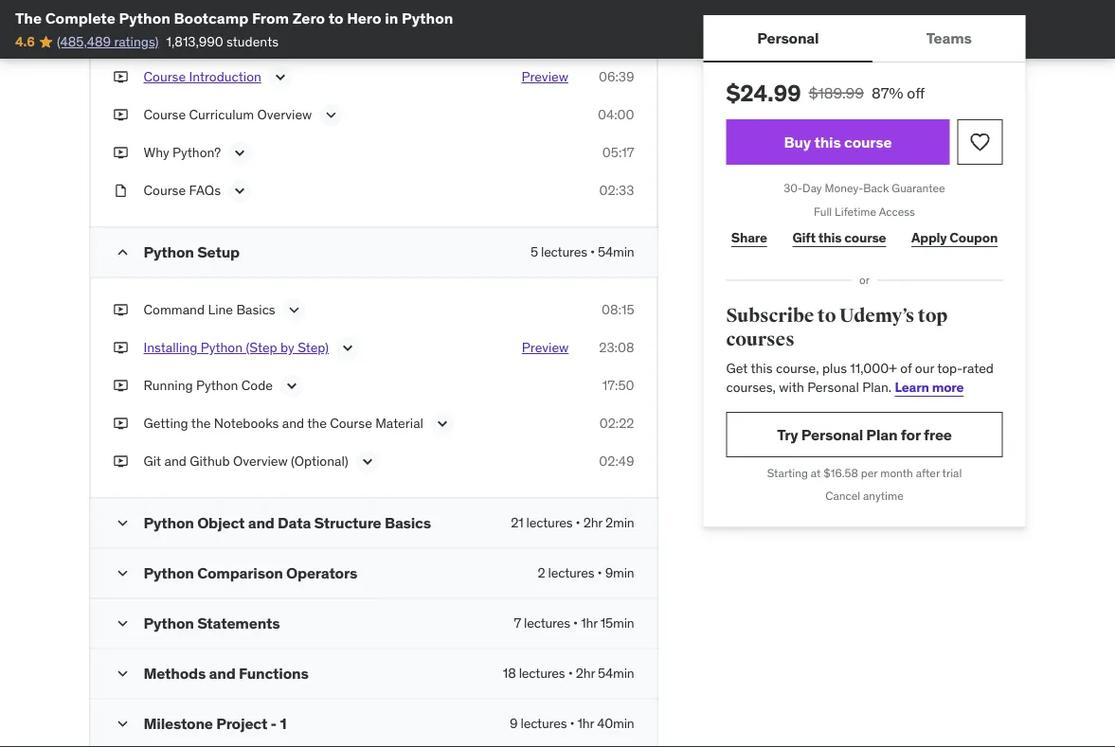 Task type: describe. For each thing, give the bounding box(es) containing it.
preview for 23:08
[[522, 340, 569, 357]]

and up (optional)
[[282, 415, 304, 432]]

udemy's
[[840, 304, 915, 327]]

2hr for methods and functions
[[576, 666, 595, 683]]

python left code
[[196, 378, 238, 395]]

with
[[779, 379, 805, 396]]

02:22
[[600, 415, 635, 432]]

running
[[144, 378, 193, 395]]

learn
[[895, 379, 930, 396]]

back
[[864, 181, 890, 195]]

course left 'material' on the left bottom
[[330, 415, 372, 432]]

installing
[[144, 340, 197, 357]]

code
[[242, 378, 273, 395]]

command line basics
[[144, 302, 276, 319]]

structure
[[314, 514, 382, 533]]

python statements
[[144, 614, 280, 633]]

coupon
[[950, 230, 998, 247]]

auto-welcome message
[[144, 31, 288, 48]]

wishlist image
[[969, 131, 992, 154]]

getting
[[144, 415, 188, 432]]

course for course introduction
[[144, 68, 186, 86]]

after
[[916, 466, 940, 480]]

why
[[144, 144, 169, 161]]

small image for python object and data structure basics
[[113, 514, 132, 533]]

try personal plan for free
[[777, 425, 953, 444]]

from
[[252, 8, 289, 27]]

try personal plan for free link
[[727, 412, 1003, 458]]

milestone
[[144, 714, 213, 734]]

complete
[[45, 8, 116, 27]]

methods
[[144, 664, 206, 684]]

(step
[[246, 340, 277, 357]]

87%
[[872, 83, 904, 102]]

project
[[216, 714, 268, 734]]

off
[[908, 83, 925, 102]]

to inside the subscribe to udemy's top courses
[[818, 304, 836, 327]]

plus
[[823, 360, 847, 377]]

share button
[[727, 220, 773, 257]]

2 the from the left
[[307, 415, 327, 432]]

04:00
[[598, 106, 635, 123]]

by
[[281, 340, 295, 357]]

functions
[[239, 664, 309, 684]]

0 horizontal spatial basics
[[236, 302, 276, 319]]

gift this course link
[[788, 220, 892, 257]]

17:50
[[603, 378, 635, 395]]

comparison
[[197, 564, 283, 583]]

github
[[190, 453, 230, 470]]

23:08
[[599, 340, 635, 357]]

show lecture description image right step)
[[338, 339, 357, 358]]

0 vertical spatial to
[[329, 8, 344, 27]]

small image for python comparison operators
[[113, 565, 132, 584]]

trial
[[943, 466, 962, 480]]

buy
[[784, 132, 811, 152]]

2 xsmall image from the top
[[113, 68, 128, 87]]

buy this course button
[[727, 119, 950, 165]]

personal inside get this course, plus 11,000+ of our top-rated courses, with personal plan.
[[808, 379, 860, 396]]

• for -
[[570, 716, 575, 733]]

show lecture description image for course faqs
[[230, 182, 249, 201]]

in
[[385, 8, 398, 27]]

lectures right 5
[[541, 244, 588, 261]]

2 lectures • 9min
[[538, 565, 635, 582]]

2
[[538, 565, 545, 582]]

$189.99
[[809, 83, 865, 102]]

show lecture description image for curriculum
[[322, 106, 341, 125]]

xsmall image for show lecture description image corresponding to command line basics
[[113, 301, 128, 320]]

30-day money-back guarantee full lifetime access
[[784, 181, 946, 219]]

xsmall image for course
[[113, 182, 128, 200]]

python?
[[173, 144, 221, 161]]

05:17
[[603, 144, 635, 161]]

rated
[[963, 360, 994, 377]]

xsmall image for show lecture description icon corresponding to python?
[[113, 144, 128, 162]]

1,813,990
[[166, 33, 223, 50]]

plan.
[[863, 379, 892, 396]]

1hr for python statements
[[581, 615, 598, 633]]

zero
[[293, 8, 325, 27]]

teams
[[927, 28, 972, 47]]

starting at $16.58 per month after trial cancel anytime
[[768, 466, 962, 504]]

2min
[[606, 515, 635, 532]]

guarantee
[[892, 181, 946, 195]]

of
[[901, 360, 912, 377]]

-
[[271, 714, 277, 734]]

$24.99 $189.99 87% off
[[727, 79, 925, 107]]

learn more link
[[895, 379, 964, 396]]

why python?
[[144, 144, 221, 161]]

faqs
[[189, 182, 221, 199]]

command
[[144, 302, 205, 319]]

7
[[514, 615, 521, 633]]

python right in
[[402, 8, 453, 27]]

1 vertical spatial overview
[[233, 453, 288, 470]]

9 lectures • 1hr 40min
[[510, 716, 635, 733]]

course for gift this course
[[845, 230, 887, 247]]

small image for milestone project - 1
[[113, 715, 132, 734]]

preview for 06:39
[[522, 68, 569, 86]]

apply coupon
[[912, 230, 998, 247]]

small image for methods and functions
[[113, 665, 132, 684]]

python up methods
[[144, 614, 194, 633]]

4.6
[[15, 33, 35, 50]]

02:49
[[599, 453, 635, 470]]

message
[[235, 31, 288, 48]]

2 vertical spatial personal
[[802, 425, 864, 444]]

our
[[916, 360, 935, 377]]

getting the notebooks and the course material
[[144, 415, 424, 432]]

gift this course
[[793, 230, 887, 247]]

and right git
[[164, 453, 187, 470]]

02:33
[[600, 182, 635, 199]]

python left object
[[144, 514, 194, 533]]

9
[[510, 716, 518, 733]]

course for course curriculum overview
[[144, 106, 186, 123]]

statements
[[197, 614, 280, 633]]

• left the '15min'
[[574, 615, 578, 633]]

try
[[777, 425, 799, 444]]

git
[[144, 453, 161, 470]]

course faqs
[[144, 182, 221, 199]]

30-
[[784, 181, 803, 195]]

subscribe
[[727, 304, 815, 327]]

1 54min from the top
[[598, 244, 635, 261]]

1hr for milestone project - 1
[[578, 716, 594, 733]]

11,000+
[[851, 360, 898, 377]]

small image for python setup
[[113, 243, 132, 262]]

(optional)
[[291, 453, 349, 470]]



Task type: locate. For each thing, give the bounding box(es) containing it.
share
[[732, 230, 768, 247]]

1 vertical spatial this
[[819, 230, 842, 247]]

introduction
[[189, 68, 262, 86]]

top
[[918, 304, 948, 327]]

• for functions
[[568, 666, 573, 683]]

course introduction button
[[144, 68, 262, 91]]

2 small image from the top
[[113, 565, 132, 584]]

xsmall image left running
[[113, 377, 128, 396]]

hero
[[347, 8, 382, 27]]

and left data
[[248, 514, 275, 533]]

2hr left 2min
[[584, 515, 603, 532]]

git and github overview (optional)
[[144, 453, 349, 470]]

show lecture description image for python?
[[231, 144, 249, 163]]

(485,489 ratings)
[[57, 33, 159, 50]]

day
[[803, 181, 822, 195]]

xsmall image for getting
[[113, 415, 128, 434]]

1 vertical spatial preview
[[522, 340, 569, 357]]

3 small image from the top
[[113, 715, 132, 734]]

per
[[861, 466, 878, 480]]

running python code
[[144, 378, 273, 395]]

2 vertical spatial this
[[751, 360, 773, 377]]

or
[[860, 273, 870, 288]]

0 horizontal spatial the
[[191, 415, 211, 432]]

python
[[119, 8, 171, 27], [402, 8, 453, 27], [144, 242, 194, 262], [201, 340, 243, 357], [196, 378, 238, 395], [144, 514, 194, 533], [144, 564, 194, 583], [144, 614, 194, 633]]

auto-
[[144, 31, 177, 48]]

1 small image from the top
[[113, 514, 132, 533]]

this inside get this course, plus 11,000+ of our top-rated courses, with personal plan.
[[751, 360, 773, 377]]

the
[[15, 8, 42, 27]]

0 vertical spatial course
[[845, 132, 892, 152]]

overview down notebooks
[[233, 453, 288, 470]]

1hr left the '15min'
[[581, 615, 598, 633]]

0 vertical spatial preview
[[522, 68, 569, 86]]

1 vertical spatial 1hr
[[578, 716, 594, 733]]

python object and data structure basics
[[144, 514, 431, 533]]

1 the from the left
[[191, 415, 211, 432]]

54min up "40min"
[[598, 666, 635, 683]]

milestone project - 1
[[144, 714, 287, 734]]

lectures right the 2 at the bottom of page
[[548, 565, 595, 582]]

show lecture description image right code
[[282, 377, 301, 396]]

apply coupon button
[[907, 220, 1003, 257]]

1 horizontal spatial to
[[818, 304, 836, 327]]

course up back
[[845, 132, 892, 152]]

course inside button
[[144, 68, 186, 86]]

course for buy this course
[[845, 132, 892, 152]]

1 vertical spatial small image
[[113, 565, 132, 584]]

this for get
[[751, 360, 773, 377]]

5 xsmall image from the top
[[113, 301, 128, 320]]

lectures right 21
[[527, 515, 573, 532]]

1 small image from the top
[[113, 243, 132, 262]]

show lecture description image right faqs
[[230, 182, 249, 201]]

1 xsmall image from the top
[[113, 182, 128, 200]]

1 vertical spatial to
[[818, 304, 836, 327]]

more
[[932, 379, 964, 396]]

installing python (step by step)
[[144, 340, 329, 357]]

lectures for and
[[527, 515, 573, 532]]

personal down plus
[[808, 379, 860, 396]]

1 vertical spatial personal
[[808, 379, 860, 396]]

basics right 'structure' on the bottom of the page
[[385, 514, 431, 533]]

xsmall image
[[113, 30, 128, 49], [113, 68, 128, 87], [113, 106, 128, 124], [113, 144, 128, 162], [113, 301, 128, 320], [113, 339, 128, 358], [113, 453, 128, 471]]

xsmall image for show lecture description image to the right of step)
[[113, 339, 128, 358]]

2 vertical spatial xsmall image
[[113, 415, 128, 434]]

2 vertical spatial small image
[[113, 715, 132, 734]]

gift
[[793, 230, 816, 247]]

5
[[531, 244, 538, 261]]

lifetime
[[835, 204, 877, 219]]

1,813,990 students
[[166, 33, 279, 50]]

0 vertical spatial small image
[[113, 243, 132, 262]]

0 vertical spatial xsmall image
[[113, 182, 128, 200]]

0 vertical spatial 2hr
[[584, 515, 603, 532]]

0 vertical spatial small image
[[113, 514, 132, 533]]

3 xsmall image from the top
[[113, 106, 128, 124]]

3 xsmall image from the top
[[113, 415, 128, 434]]

•
[[591, 244, 595, 261], [576, 515, 581, 532], [598, 565, 602, 582], [574, 615, 578, 633], [568, 666, 573, 683], [570, 716, 575, 733]]

show lecture description image for command line basics
[[285, 301, 304, 320]]

show lecture description image for git and github overview (optional)
[[358, 453, 377, 472]]

data
[[278, 514, 311, 533]]

money-
[[825, 181, 864, 195]]

40min
[[597, 716, 635, 733]]

• left "40min"
[[570, 716, 575, 733]]

course inside button
[[845, 132, 892, 152]]

to left udemy's
[[818, 304, 836, 327]]

show lecture description image
[[271, 68, 290, 87], [322, 106, 341, 125], [231, 144, 249, 163], [433, 415, 452, 434]]

tab list containing personal
[[704, 15, 1026, 63]]

0 horizontal spatial to
[[329, 8, 344, 27]]

basics
[[236, 302, 276, 319], [385, 514, 431, 533]]

54min up 08:15
[[598, 244, 635, 261]]

show lecture description image
[[230, 182, 249, 201], [285, 301, 304, 320], [338, 339, 357, 358], [282, 377, 301, 396], [358, 453, 377, 472]]

and
[[282, 415, 304, 432], [164, 453, 187, 470], [248, 514, 275, 533], [209, 664, 236, 684]]

xsmall image left course faqs
[[113, 182, 128, 200]]

0 vertical spatial this
[[815, 132, 841, 152]]

lectures right 18 at left
[[519, 666, 565, 683]]

lectures for functions
[[519, 666, 565, 683]]

1 vertical spatial 54min
[[598, 666, 635, 683]]

small image for python statements
[[113, 615, 132, 634]]

course down the auto-
[[144, 68, 186, 86]]

1 xsmall image from the top
[[113, 30, 128, 49]]

course up why
[[144, 106, 186, 123]]

xsmall image for show lecture description image for git and github overview (optional)
[[113, 453, 128, 471]]

2hr down 7 lectures • 1hr 15min
[[576, 666, 595, 683]]

personal button
[[704, 15, 873, 61]]

1 vertical spatial small image
[[113, 615, 132, 634]]

month
[[881, 466, 914, 480]]

0 vertical spatial 1hr
[[581, 615, 598, 633]]

operators
[[286, 564, 357, 583]]

21
[[511, 515, 524, 532]]

at
[[811, 466, 821, 480]]

1 vertical spatial 2hr
[[576, 666, 595, 683]]

personal up $16.58
[[802, 425, 864, 444]]

buy this course
[[784, 132, 892, 152]]

1hr
[[581, 615, 598, 633], [578, 716, 594, 733]]

(485,489
[[57, 33, 111, 50]]

• for operators
[[598, 565, 602, 582]]

object
[[197, 514, 245, 533]]

xsmall image left getting
[[113, 415, 128, 434]]

to right zero
[[329, 8, 344, 27]]

lectures right 9
[[521, 716, 567, 733]]

2 xsmall image from the top
[[113, 377, 128, 396]]

• up 9 lectures • 1hr 40min
[[568, 666, 573, 683]]

subscribe to udemy's top courses
[[727, 304, 948, 352]]

show lecture description image right (optional)
[[358, 453, 377, 472]]

xsmall image for show lecture description icon associated with curriculum
[[113, 106, 128, 124]]

9min
[[605, 565, 635, 582]]

personal up the $24.99
[[758, 28, 819, 47]]

tab list
[[704, 15, 1026, 63]]

0 vertical spatial 54min
[[598, 244, 635, 261]]

preview left 23:08
[[522, 340, 569, 357]]

1hr left "40min"
[[578, 716, 594, 733]]

show lecture description image for running python code
[[282, 377, 301, 396]]

7 lectures • 1hr 15min
[[514, 615, 635, 633]]

python down line
[[201, 340, 243, 357]]

and right methods
[[209, 664, 236, 684]]

curriculum
[[189, 106, 254, 123]]

cancel
[[826, 489, 861, 504]]

python up python statements
[[144, 564, 194, 583]]

5 lectures • 54min
[[531, 244, 635, 261]]

to
[[329, 8, 344, 27], [818, 304, 836, 327]]

get this course, plus 11,000+ of our top-rated courses, with personal plan.
[[727, 360, 994, 396]]

0 vertical spatial basics
[[236, 302, 276, 319]]

material
[[376, 415, 424, 432]]

lectures right 7
[[524, 615, 571, 633]]

course for course faqs
[[144, 182, 186, 199]]

free
[[924, 425, 953, 444]]

2 54min from the top
[[598, 666, 635, 683]]

access
[[879, 204, 916, 219]]

xsmall image
[[113, 182, 128, 200], [113, 377, 128, 396], [113, 415, 128, 434]]

setup
[[197, 242, 240, 262]]

the complete python bootcamp from zero to hero in python
[[15, 8, 453, 27]]

lectures for operators
[[548, 565, 595, 582]]

3 small image from the top
[[113, 665, 132, 684]]

this for buy
[[815, 132, 841, 152]]

the up (optional)
[[307, 415, 327, 432]]

course curriculum overview
[[144, 106, 312, 123]]

• for and
[[576, 515, 581, 532]]

2hr for python object and data structure basics
[[584, 515, 603, 532]]

python left setup
[[144, 242, 194, 262]]

course down why
[[144, 182, 186, 199]]

6 xsmall image from the top
[[113, 339, 128, 358]]

1 horizontal spatial the
[[307, 415, 327, 432]]

small image
[[113, 243, 132, 262], [113, 565, 132, 584], [113, 665, 132, 684]]

1 preview from the top
[[522, 68, 569, 86]]

show lecture description image up by at the left top of page
[[285, 301, 304, 320]]

0 vertical spatial personal
[[758, 28, 819, 47]]

welcome
[[177, 31, 232, 48]]

2 small image from the top
[[113, 615, 132, 634]]

this up courses,
[[751, 360, 773, 377]]

python inside installing python (step by step) button
[[201, 340, 243, 357]]

1 vertical spatial xsmall image
[[113, 377, 128, 396]]

notebooks
[[214, 415, 279, 432]]

overview right curriculum at left
[[257, 106, 312, 123]]

installing python (step by step) button
[[144, 339, 329, 362]]

personal inside button
[[758, 28, 819, 47]]

lectures for -
[[521, 716, 567, 733]]

the right getting
[[191, 415, 211, 432]]

show lecture description image for the
[[433, 415, 452, 434]]

2 vertical spatial small image
[[113, 665, 132, 684]]

this for gift
[[819, 230, 842, 247]]

course,
[[776, 360, 820, 377]]

1 vertical spatial course
[[845, 230, 887, 247]]

line
[[208, 302, 233, 319]]

ratings)
[[114, 33, 159, 50]]

this right buy
[[815, 132, 841, 152]]

• left 9min
[[598, 565, 602, 582]]

2 preview from the top
[[522, 340, 569, 357]]

$16.58
[[824, 466, 859, 480]]

4 xsmall image from the top
[[113, 144, 128, 162]]

0 vertical spatial overview
[[257, 106, 312, 123]]

21 lectures • 2hr 2min
[[511, 515, 635, 532]]

1
[[280, 714, 287, 734]]

1 horizontal spatial basics
[[385, 514, 431, 533]]

for
[[901, 425, 921, 444]]

basics right line
[[236, 302, 276, 319]]

7 xsmall image from the top
[[113, 453, 128, 471]]

• right 5
[[591, 244, 595, 261]]

the
[[191, 415, 211, 432], [307, 415, 327, 432]]

this
[[815, 132, 841, 152], [819, 230, 842, 247], [751, 360, 773, 377]]

1 vertical spatial basics
[[385, 514, 431, 533]]

15min
[[601, 615, 635, 633]]

• left 2min
[[576, 515, 581, 532]]

preview left 06:39
[[522, 68, 569, 86]]

python up ratings)
[[119, 8, 171, 27]]

this right gift
[[819, 230, 842, 247]]

xsmall image for running
[[113, 377, 128, 396]]

2hr
[[584, 515, 603, 532], [576, 666, 595, 683]]

starting
[[768, 466, 809, 480]]

lectures
[[541, 244, 588, 261], [527, 515, 573, 532], [548, 565, 595, 582], [524, 615, 571, 633], [519, 666, 565, 683], [521, 716, 567, 733]]

small image
[[113, 514, 132, 533], [113, 615, 132, 634], [113, 715, 132, 734]]

this inside button
[[815, 132, 841, 152]]

$24.99
[[727, 79, 802, 107]]

course down lifetime on the top of page
[[845, 230, 887, 247]]



Task type: vqa. For each thing, say whether or not it's contained in the screenshot.
xsmall image
yes



